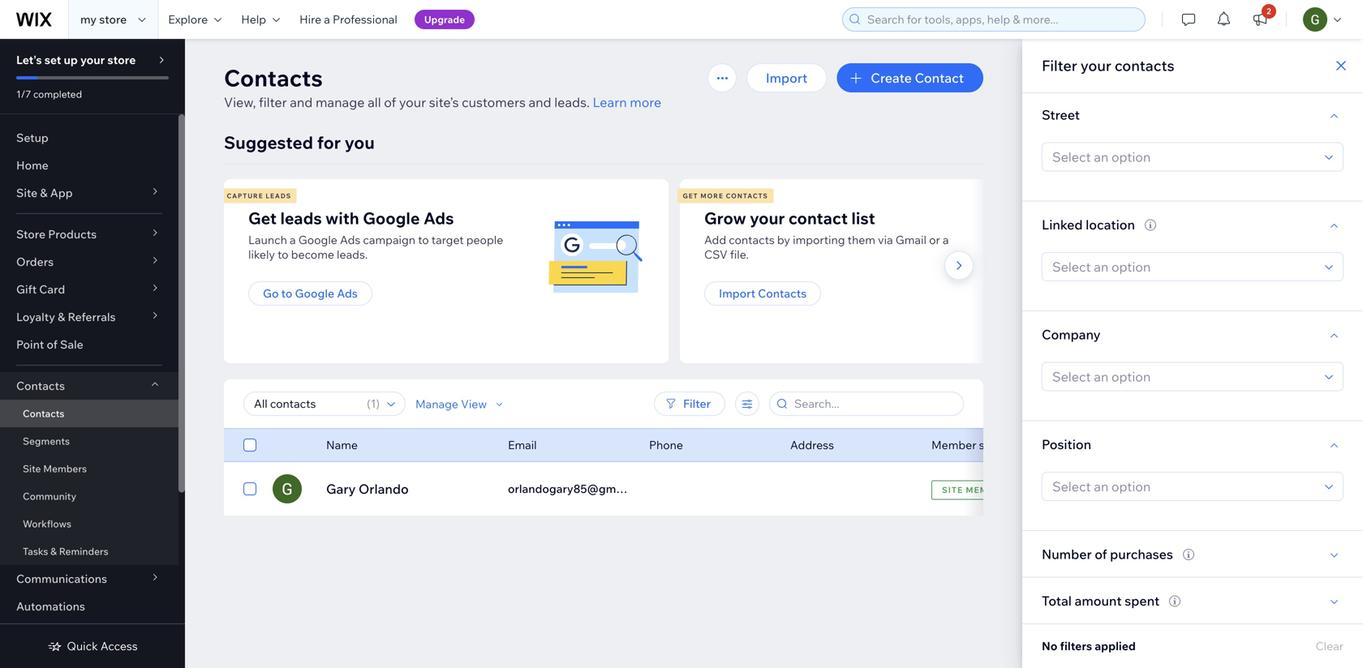 Task type: describe. For each thing, give the bounding box(es) containing it.
setup link
[[0, 124, 179, 152]]

add
[[705, 233, 727, 247]]

1 and from the left
[[290, 94, 313, 110]]

& for tasks
[[50, 546, 57, 558]]

home
[[16, 158, 49, 172]]

1 horizontal spatial a
[[324, 12, 330, 26]]

gift
[[16, 282, 37, 297]]

help
[[241, 12, 266, 26]]

contacts inside import contacts button
[[758, 287, 807, 301]]

contacts inside contacts link
[[23, 408, 64, 420]]

people
[[466, 233, 504, 247]]

tasks & reminders
[[23, 546, 109, 558]]

community
[[23, 491, 76, 503]]

learn
[[593, 94, 627, 110]]

site members
[[23, 463, 87, 475]]

0 vertical spatial google
[[363, 208, 420, 228]]

more
[[701, 192, 724, 200]]

app
[[50, 186, 73, 200]]

manage view button
[[416, 397, 507, 412]]

them
[[848, 233, 876, 247]]

list
[[852, 208, 876, 228]]

orlando
[[359, 481, 409, 498]]

select an option field for street
[[1048, 143, 1321, 171]]

quick access button
[[47, 640, 138, 654]]

contact
[[789, 208, 848, 228]]

upgrade button
[[415, 10, 475, 29]]

customers
[[462, 94, 526, 110]]

filter your contacts
[[1042, 56, 1175, 75]]

spent
[[1125, 593, 1160, 609]]

position
[[1042, 437, 1092, 453]]

of inside the contacts view, filter and manage all of your site's customers and leads. learn more
[[384, 94, 396, 110]]

for
[[317, 132, 341, 153]]

importing
[[793, 233, 845, 247]]

filter for filter
[[683, 397, 711, 411]]

hire a professional link
[[290, 0, 407, 39]]

purchases
[[1111, 546, 1174, 563]]

loyalty & referrals
[[16, 310, 116, 324]]

1/7 completed
[[16, 88, 82, 100]]

get
[[683, 192, 699, 200]]

address
[[791, 438, 834, 453]]

reminders
[[59, 546, 109, 558]]

workflows
[[23, 518, 71, 530]]

street
[[1042, 107, 1080, 123]]

0 vertical spatial ads
[[424, 208, 454, 228]]

location
[[1086, 217, 1136, 233]]

suggested
[[224, 132, 313, 153]]

& for site
[[40, 186, 48, 200]]

leads. inside the contacts view, filter and manage all of your site's customers and leads. learn more
[[555, 94, 590, 110]]

up
[[64, 53, 78, 67]]

member status
[[932, 438, 1012, 453]]

amount
[[1075, 593, 1122, 609]]

email
[[508, 438, 537, 453]]

set
[[44, 53, 61, 67]]

site for site member
[[942, 485, 964, 496]]

site & app button
[[0, 179, 179, 207]]

1/7
[[16, 88, 31, 100]]

contacts inside 'contacts' popup button
[[16, 379, 65, 393]]

no
[[1042, 640, 1058, 654]]

0 vertical spatial contacts
[[1115, 56, 1175, 75]]

workflows link
[[0, 511, 179, 538]]

tasks
[[23, 546, 48, 558]]

setup
[[16, 131, 48, 145]]

orders button
[[0, 248, 179, 276]]

contacts inside the contacts view, filter and manage all of your site's customers and leads. learn more
[[224, 64, 323, 92]]

orlandogary85@gmail.com
[[508, 482, 654, 496]]

(
[[367, 397, 371, 411]]

2
[[1267, 6, 1272, 16]]

import for import contacts
[[719, 287, 756, 301]]

gift card button
[[0, 276, 179, 304]]

target
[[432, 233, 464, 247]]

gift card
[[16, 282, 65, 297]]

& for loyalty
[[58, 310, 65, 324]]

manage
[[316, 94, 365, 110]]

2 button
[[1243, 0, 1278, 39]]

create
[[871, 70, 912, 86]]

linked
[[1042, 217, 1083, 233]]

manage
[[416, 397, 459, 411]]

linked location
[[1042, 217, 1136, 233]]

your inside the contacts view, filter and manage all of your site's customers and leads. learn more
[[399, 94, 426, 110]]

upgrade
[[424, 13, 465, 26]]

community link
[[0, 483, 179, 511]]

create contact
[[871, 70, 964, 86]]

point of sale
[[16, 338, 83, 352]]

your inside grow your contact list add contacts by importing them via gmail or a csv file.
[[750, 208, 785, 228]]

a inside grow your contact list add contacts by importing them via gmail or a csv file.
[[943, 233, 949, 247]]

gmail
[[896, 233, 927, 247]]

explore
[[168, 12, 208, 26]]

card
[[39, 282, 65, 297]]

0 vertical spatial store
[[99, 12, 127, 26]]

applied
[[1095, 640, 1136, 654]]

1 vertical spatial ads
[[340, 233, 361, 247]]

leads. inside get leads with google ads launch a google ads campaign to target people likely to become leads.
[[337, 248, 368, 262]]

home link
[[0, 152, 179, 179]]

gary orlando
[[326, 481, 409, 498]]

total amount spent
[[1042, 593, 1160, 609]]

site & app
[[16, 186, 73, 200]]

your inside sidebar element
[[80, 53, 105, 67]]

a inside get leads with google ads launch a google ads campaign to target people likely to become leads.
[[290, 233, 296, 247]]

grow
[[705, 208, 747, 228]]

leads
[[266, 192, 292, 200]]



Task type: vqa. For each thing, say whether or not it's contained in the screenshot.
Free to install to the right
no



Task type: locate. For each thing, give the bounding box(es) containing it.
1 horizontal spatial &
[[50, 546, 57, 558]]

& left app
[[40, 186, 48, 200]]

0 vertical spatial site
[[16, 186, 38, 200]]

store
[[99, 12, 127, 26], [107, 53, 136, 67]]

2 vertical spatial &
[[50, 546, 57, 558]]

1 horizontal spatial contacts
[[1115, 56, 1175, 75]]

2 vertical spatial google
[[295, 287, 334, 301]]

google down become
[[295, 287, 334, 301]]

a
[[324, 12, 330, 26], [290, 233, 296, 247], [943, 233, 949, 247]]

site
[[16, 186, 38, 200], [23, 463, 41, 475], [942, 485, 964, 496]]

select an option field for position
[[1048, 473, 1321, 501]]

list containing get leads with google ads
[[222, 179, 1132, 364]]

2 horizontal spatial &
[[58, 310, 65, 324]]

0 horizontal spatial and
[[290, 94, 313, 110]]

or
[[930, 233, 941, 247]]

Unsaved view field
[[249, 393, 362, 416]]

access
[[101, 640, 138, 654]]

learn more button
[[593, 93, 662, 112]]

store products
[[16, 227, 97, 241]]

a right or
[[943, 233, 949, 247]]

1 horizontal spatial and
[[529, 94, 552, 110]]

a right hire
[[324, 12, 330, 26]]

site down the home
[[16, 186, 38, 200]]

2 select an option field from the top
[[1048, 253, 1321, 281]]

0 horizontal spatial a
[[290, 233, 296, 247]]

gary
[[326, 481, 356, 498]]

site member
[[942, 485, 1007, 496]]

automations
[[16, 600, 85, 614]]

0 vertical spatial filter
[[1042, 56, 1078, 75]]

all
[[368, 94, 381, 110]]

google up become
[[298, 233, 338, 247]]

google
[[363, 208, 420, 228], [298, 233, 338, 247], [295, 287, 334, 301]]

campaign
[[363, 233, 416, 247]]

total
[[1042, 593, 1072, 609]]

contacts inside grow your contact list add contacts by importing them via gmail or a csv file.
[[729, 233, 775, 247]]

store down my store
[[107, 53, 136, 67]]

of for number of purchases
[[1095, 546, 1108, 563]]

a down leads
[[290, 233, 296, 247]]

site members link
[[0, 455, 179, 483]]

completed
[[33, 88, 82, 100]]

1 horizontal spatial leads.
[[555, 94, 590, 110]]

store
[[16, 227, 46, 241]]

go to google ads button
[[248, 282, 372, 306]]

1 horizontal spatial of
[[384, 94, 396, 110]]

import contacts
[[719, 287, 807, 301]]

1 vertical spatial import
[[719, 287, 756, 301]]

launch
[[248, 233, 287, 247]]

import for import
[[766, 70, 808, 86]]

point of sale link
[[0, 331, 179, 359]]

loyalty & referrals button
[[0, 304, 179, 331]]

leads
[[280, 208, 322, 228]]

to down launch
[[278, 248, 289, 262]]

my
[[80, 12, 97, 26]]

site down segments
[[23, 463, 41, 475]]

1 vertical spatial leads.
[[337, 248, 368, 262]]

by
[[778, 233, 791, 247]]

site for site members
[[23, 463, 41, 475]]

leads. left learn
[[555, 94, 590, 110]]

of right number
[[1095, 546, 1108, 563]]

get leads with google ads launch a google ads campaign to target people likely to become leads.
[[248, 208, 504, 262]]

0 vertical spatial leads.
[[555, 94, 590, 110]]

leads. down with
[[337, 248, 368, 262]]

with
[[326, 208, 359, 228]]

let's set up your store
[[16, 53, 136, 67]]

select an option field for company
[[1048, 363, 1321, 391]]

contacts down by
[[758, 287, 807, 301]]

0 horizontal spatial import
[[719, 287, 756, 301]]

and
[[290, 94, 313, 110], [529, 94, 552, 110]]

and right customers
[[529, 94, 552, 110]]

1 vertical spatial filter
[[683, 397, 711, 411]]

contact
[[915, 70, 964, 86]]

Select an option field
[[1048, 143, 1321, 171], [1048, 253, 1321, 281], [1048, 363, 1321, 391], [1048, 473, 1321, 501]]

communications
[[16, 572, 107, 586]]

store right the my
[[99, 12, 127, 26]]

and right filter
[[290, 94, 313, 110]]

& right loyalty
[[58, 310, 65, 324]]

members
[[43, 463, 87, 475]]

list
[[222, 179, 1132, 364]]

0 vertical spatial to
[[418, 233, 429, 247]]

to right go
[[281, 287, 293, 301]]

number
[[1042, 546, 1092, 563]]

let's
[[16, 53, 42, 67]]

site for site & app
[[16, 186, 38, 200]]

my store
[[80, 12, 127, 26]]

3 select an option field from the top
[[1048, 363, 1321, 391]]

None checkbox
[[244, 436, 257, 455], [244, 480, 257, 499], [244, 436, 257, 455], [244, 480, 257, 499]]

view
[[461, 397, 487, 411]]

number of purchases
[[1042, 546, 1174, 563]]

loyalty
[[16, 310, 55, 324]]

ads down with
[[340, 233, 361, 247]]

1 vertical spatial of
[[47, 338, 58, 352]]

ads down get leads with google ads launch a google ads campaign to target people likely to become leads.
[[337, 287, 358, 301]]

get
[[248, 208, 277, 228]]

1 vertical spatial store
[[107, 53, 136, 67]]

2 horizontal spatial a
[[943, 233, 949, 247]]

gary orlando image
[[273, 475, 302, 504]]

1 vertical spatial google
[[298, 233, 338, 247]]

ads inside button
[[337, 287, 358, 301]]

& right tasks
[[50, 546, 57, 558]]

quick
[[67, 640, 98, 654]]

contacts up filter
[[224, 64, 323, 92]]

1 vertical spatial to
[[278, 248, 289, 262]]

1 vertical spatial &
[[58, 310, 65, 324]]

segments
[[23, 435, 70, 448]]

filter inside button
[[683, 397, 711, 411]]

create contact button
[[837, 63, 984, 93]]

to inside button
[[281, 287, 293, 301]]

1 select an option field from the top
[[1048, 143, 1321, 171]]

contacts
[[726, 192, 769, 200]]

2 vertical spatial ads
[[337, 287, 358, 301]]

0 horizontal spatial contacts
[[729, 233, 775, 247]]

0 horizontal spatial of
[[47, 338, 58, 352]]

google inside button
[[295, 287, 334, 301]]

file.
[[730, 248, 749, 262]]

capture
[[227, 192, 263, 200]]

1 vertical spatial member
[[966, 485, 1007, 496]]

0 vertical spatial member
[[932, 438, 977, 453]]

site inside dropdown button
[[16, 186, 38, 200]]

sale
[[60, 338, 83, 352]]

of left sale
[[47, 338, 58, 352]]

0 horizontal spatial leads.
[[337, 248, 368, 262]]

contacts
[[224, 64, 323, 92], [758, 287, 807, 301], [16, 379, 65, 393], [23, 408, 64, 420]]

point
[[16, 338, 44, 352]]

google up campaign
[[363, 208, 420, 228]]

member left status
[[932, 438, 977, 453]]

2 horizontal spatial of
[[1095, 546, 1108, 563]]

ads up target
[[424, 208, 454, 228]]

grow your contact list add contacts by importing them via gmail or a csv file.
[[705, 208, 949, 262]]

likely
[[248, 248, 275, 262]]

1 vertical spatial contacts
[[729, 233, 775, 247]]

leads.
[[555, 94, 590, 110], [337, 248, 368, 262]]

site down member status
[[942, 485, 964, 496]]

store inside sidebar element
[[107, 53, 136, 67]]

0 vertical spatial of
[[384, 94, 396, 110]]

1
[[371, 397, 376, 411]]

4 select an option field from the top
[[1048, 473, 1321, 501]]

2 and from the left
[[529, 94, 552, 110]]

&
[[40, 186, 48, 200], [58, 310, 65, 324], [50, 546, 57, 558]]

view,
[[224, 94, 256, 110]]

filter button
[[654, 392, 726, 416]]

phone
[[649, 438, 683, 453]]

filter for filter your contacts
[[1042, 56, 1078, 75]]

0 vertical spatial &
[[40, 186, 48, 200]]

of for point of sale
[[47, 338, 58, 352]]

0 horizontal spatial filter
[[683, 397, 711, 411]]

contacts down point of sale
[[16, 379, 65, 393]]

2 vertical spatial site
[[942, 485, 964, 496]]

filters
[[1061, 640, 1093, 654]]

sidebar element
[[0, 39, 185, 669]]

hire
[[300, 12, 322, 26]]

tasks & reminders link
[[0, 538, 179, 566]]

2 vertical spatial to
[[281, 287, 293, 301]]

get more contacts
[[683, 192, 769, 200]]

you
[[345, 132, 375, 153]]

1 horizontal spatial filter
[[1042, 56, 1078, 75]]

1 horizontal spatial import
[[766, 70, 808, 86]]

member down status
[[966, 485, 1007, 496]]

0 horizontal spatial &
[[40, 186, 48, 200]]

import button
[[747, 63, 827, 93]]

contacts up segments
[[23, 408, 64, 420]]

name
[[326, 438, 358, 453]]

contacts button
[[0, 373, 179, 400]]

of inside point of sale link
[[47, 338, 58, 352]]

status
[[979, 438, 1012, 453]]

company
[[1042, 327, 1101, 343]]

more
[[630, 94, 662, 110]]

to left target
[[418, 233, 429, 247]]

segments link
[[0, 428, 179, 455]]

2 vertical spatial of
[[1095, 546, 1108, 563]]

of right all
[[384, 94, 396, 110]]

1 vertical spatial site
[[23, 463, 41, 475]]

orders
[[16, 255, 54, 269]]

import contacts button
[[705, 282, 822, 306]]

Search for tools, apps, help & more... field
[[863, 8, 1140, 31]]

of
[[384, 94, 396, 110], [47, 338, 58, 352], [1095, 546, 1108, 563]]

quick access
[[67, 640, 138, 654]]

0 vertical spatial import
[[766, 70, 808, 86]]

professional
[[333, 12, 398, 26]]

Search... field
[[790, 393, 959, 416]]



